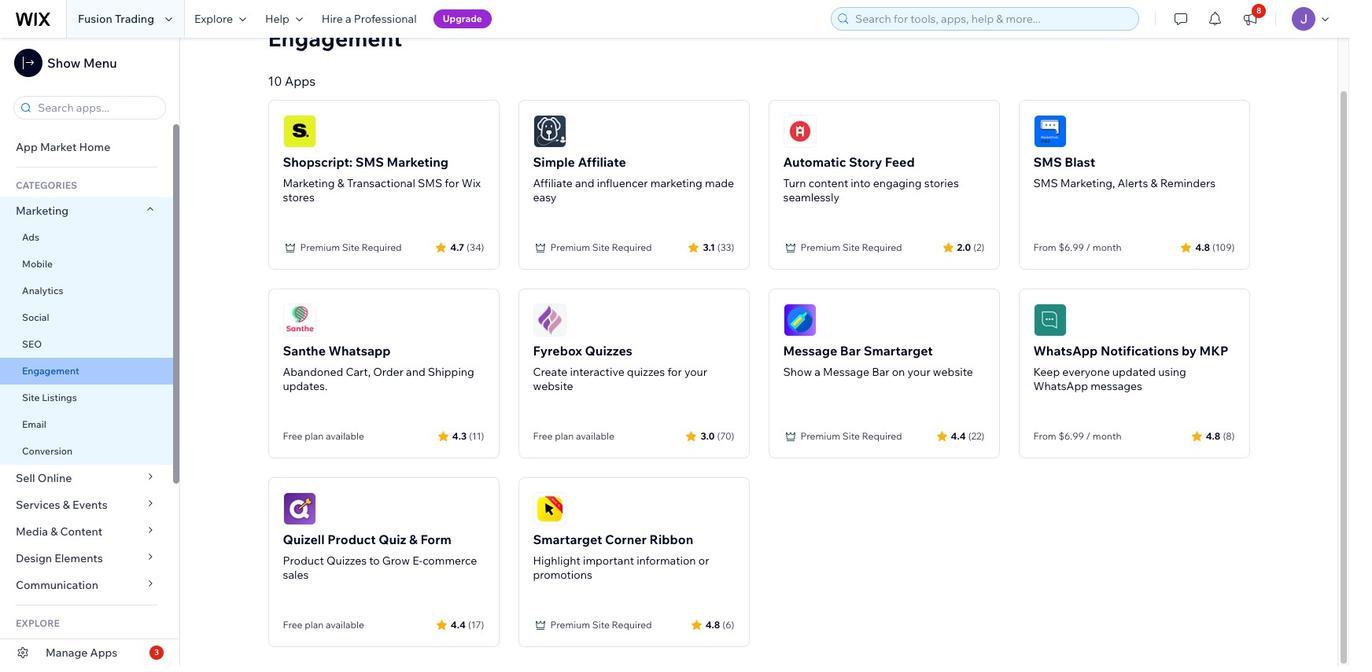 Task type: locate. For each thing, give the bounding box(es) containing it.
2 vertical spatial 4.8
[[706, 619, 720, 631]]

2 your from the left
[[908, 365, 931, 379]]

from $6.99 / month down marketing, at the right of page
[[1034, 242, 1122, 253]]

apps for 10 apps
[[285, 73, 316, 89]]

into
[[851, 176, 871, 190]]

1 horizontal spatial engagement
[[268, 24, 402, 52]]

1 vertical spatial month
[[1093, 430, 1122, 442]]

0 vertical spatial smartarget
[[864, 343, 933, 359]]

4.8 for sms blast
[[1195, 241, 1210, 253]]

0 horizontal spatial for
[[445, 176, 459, 190]]

2 vertical spatial marketing
[[16, 204, 69, 218]]

(8)
[[1223, 430, 1235, 442]]

available for create
[[576, 430, 614, 442]]

updates.
[[283, 379, 328, 393]]

4.8 left '(8)' on the right bottom
[[1206, 430, 1221, 442]]

trading
[[115, 12, 154, 26]]

1 vertical spatial and
[[406, 365, 425, 379]]

engaging
[[873, 176, 922, 190]]

upgrade
[[443, 13, 482, 24]]

create
[[533, 365, 568, 379]]

free plan available for abandoned
[[283, 430, 364, 442]]

transactional
[[347, 176, 415, 190]]

required down the important on the bottom of the page
[[612, 619, 652, 631]]

required
[[362, 242, 402, 253], [612, 242, 652, 253], [862, 242, 902, 253], [862, 430, 902, 442], [612, 619, 652, 631]]

manage apps
[[46, 646, 118, 660]]

free down 'sales' at the bottom left of the page
[[283, 619, 303, 631]]

analytics
[[22, 285, 63, 297]]

1 vertical spatial from $6.99 / month
[[1034, 430, 1122, 442]]

quizell product quiz & form product quizzes to grow e-commerce sales
[[283, 532, 477, 582]]

1 horizontal spatial a
[[815, 365, 821, 379]]

4.8
[[1195, 241, 1210, 253], [1206, 430, 1221, 442], [706, 619, 720, 631]]

& right quiz
[[409, 532, 418, 548]]

apps inside the sidebar element
[[90, 646, 118, 660]]

hire
[[322, 12, 343, 26]]

message
[[783, 343, 837, 359], [823, 365, 870, 379]]

for right quizzes in the left of the page
[[668, 365, 682, 379]]

and inside simple affiliate affiliate and influencer marketing made easy
[[575, 176, 595, 190]]

hire a professional
[[322, 12, 417, 26]]

quizzes left 'to'
[[326, 554, 367, 568]]

plan down updates.
[[305, 430, 324, 442]]

$6.99 down marketing, at the right of page
[[1059, 242, 1084, 253]]

show left menu
[[47, 55, 81, 71]]

(11)
[[469, 430, 484, 442]]

message down message bar smartarget logo
[[783, 343, 837, 359]]

automatic story feed logo image
[[783, 115, 816, 148]]

1 vertical spatial whatsapp
[[1034, 379, 1088, 393]]

1 vertical spatial 4.8
[[1206, 430, 1221, 442]]

whatsapp
[[1034, 343, 1098, 359], [1034, 379, 1088, 393]]

free plan available down create
[[533, 430, 614, 442]]

sidebar element
[[0, 38, 180, 667]]

affiliate up influencer at the left
[[578, 154, 626, 170]]

required down engaging
[[862, 242, 902, 253]]

show menu
[[47, 55, 117, 71]]

0 vertical spatial apps
[[285, 73, 316, 89]]

1 horizontal spatial show
[[783, 365, 812, 379]]

from right (2)
[[1034, 242, 1057, 253]]

$6.99 down everyone
[[1059, 430, 1084, 442]]

0 vertical spatial quizzes
[[585, 343, 633, 359]]

smartarget up 'highlight'
[[533, 532, 602, 548]]

& down shopscript:
[[337, 176, 345, 190]]

apps right 10
[[285, 73, 316, 89]]

promotions
[[533, 568, 592, 582]]

online
[[38, 471, 72, 486]]

available down updates.
[[326, 430, 364, 442]]

10 apps
[[268, 73, 316, 89]]

apps right manage
[[90, 646, 118, 660]]

1 horizontal spatial bar
[[872, 365, 890, 379]]

free down create
[[533, 430, 553, 442]]

0 horizontal spatial show
[[47, 55, 81, 71]]

1 vertical spatial smartarget
[[533, 532, 602, 548]]

3.1
[[703, 241, 715, 253]]

0 horizontal spatial engagement
[[22, 365, 79, 377]]

fyrebox quizzes create interactive quizzes for your website
[[533, 343, 707, 393]]

0 vertical spatial engagement
[[268, 24, 402, 52]]

0 horizontal spatial 4.4
[[451, 619, 466, 631]]

required down 'transactional'
[[362, 242, 402, 253]]

1 horizontal spatial product
[[327, 532, 376, 548]]

4.8 left (6) at the bottom right
[[706, 619, 720, 631]]

and down simple
[[575, 176, 595, 190]]

website down fyrebox
[[533, 379, 573, 393]]

site
[[342, 242, 360, 253], [592, 242, 610, 253], [843, 242, 860, 253], [22, 392, 40, 404], [843, 430, 860, 442], [592, 619, 610, 631]]

0 vertical spatial 4.4
[[951, 430, 966, 442]]

4.4 left (17)
[[451, 619, 466, 631]]

free for fyrebox quizzes
[[533, 430, 553, 442]]

simple affiliate affiliate and influencer marketing made easy
[[533, 154, 734, 205]]

/ down marketing, at the right of page
[[1086, 242, 1091, 253]]

email
[[22, 419, 46, 430]]

free plan available down 'sales' at the bottom left of the page
[[283, 619, 364, 631]]

engagement
[[268, 24, 402, 52], [22, 365, 79, 377]]

1 your from the left
[[685, 365, 707, 379]]

whatsapp left messages
[[1034, 379, 1088, 393]]

services & events
[[16, 498, 108, 512]]

1 vertical spatial from
[[1034, 430, 1057, 442]]

& inside 'quizell product quiz & form product quizzes to grow e-commerce sales'
[[409, 532, 418, 548]]

ribbon
[[650, 532, 693, 548]]

premium for simple
[[550, 242, 590, 253]]

1 vertical spatial message
[[823, 365, 870, 379]]

message left on
[[823, 365, 870, 379]]

smartarget inside "smartarget corner ribbon highlight important information or promotions"
[[533, 532, 602, 548]]

0 vertical spatial bar
[[840, 343, 861, 359]]

2 whatsapp from the top
[[1034, 379, 1088, 393]]

0 vertical spatial message
[[783, 343, 837, 359]]

plan for abandoned
[[305, 430, 324, 442]]

website
[[933, 365, 973, 379], [533, 379, 573, 393]]

1 vertical spatial show
[[783, 365, 812, 379]]

1 horizontal spatial affiliate
[[578, 154, 626, 170]]

quizzes up the interactive
[[585, 343, 633, 359]]

menu
[[83, 55, 117, 71]]

form
[[421, 532, 452, 548]]

0 vertical spatial whatsapp
[[1034, 343, 1098, 359]]

upgrade button
[[433, 9, 492, 28]]

1 horizontal spatial apps
[[285, 73, 316, 89]]

2 month from the top
[[1093, 430, 1122, 442]]

automatic
[[783, 154, 846, 170]]

0 vertical spatial month
[[1093, 242, 1122, 253]]

your inside fyrebox quizzes create interactive quizzes for your website
[[685, 365, 707, 379]]

month down marketing, at the right of page
[[1093, 242, 1122, 253]]

premium
[[300, 242, 340, 253], [550, 242, 590, 253], [801, 242, 840, 253], [801, 430, 840, 442], [550, 619, 590, 631]]

month down messages
[[1093, 430, 1122, 442]]

affiliate down simple
[[533, 176, 573, 190]]

1 vertical spatial affiliate
[[533, 176, 573, 190]]

0 horizontal spatial product
[[283, 554, 324, 568]]

4.8 (6)
[[706, 619, 735, 631]]

shipping
[[428, 365, 474, 379]]

1 vertical spatial for
[[668, 365, 682, 379]]

$6.99 for whatsapp
[[1059, 430, 1084, 442]]

available for quiz
[[326, 619, 364, 631]]

site for smartarget corner ribbon
[[592, 619, 610, 631]]

and
[[575, 176, 595, 190], [406, 365, 425, 379]]

whatsapp up keep
[[1034, 343, 1098, 359]]

content
[[60, 525, 103, 539]]

2 horizontal spatial marketing
[[387, 154, 449, 170]]

message bar smartarget logo image
[[783, 304, 816, 337]]

2 from from the top
[[1034, 430, 1057, 442]]

sms blast logo image
[[1034, 115, 1067, 148]]

3.1 (33)
[[703, 241, 735, 253]]

engagement inside the sidebar element
[[22, 365, 79, 377]]

1 from from the top
[[1034, 242, 1057, 253]]

0 horizontal spatial and
[[406, 365, 425, 379]]

4.3
[[452, 430, 467, 442]]

1 / from the top
[[1086, 242, 1091, 253]]

1 vertical spatial /
[[1086, 430, 1091, 442]]

for
[[445, 176, 459, 190], [668, 365, 682, 379]]

1 from $6.99 / month from the top
[[1034, 242, 1122, 253]]

automatic story feed turn content into engaging stories seamlessly
[[783, 154, 959, 205]]

services & events link
[[0, 492, 173, 519]]

your right on
[[908, 365, 931, 379]]

mobile link
[[0, 251, 173, 278]]

0 vertical spatial /
[[1086, 242, 1091, 253]]

8
[[1257, 6, 1262, 16]]

message bar smartarget show a message bar on your website
[[783, 343, 973, 379]]

free down updates.
[[283, 430, 303, 442]]

0 horizontal spatial quizzes
[[326, 554, 367, 568]]

show inside message bar smartarget show a message bar on your website
[[783, 365, 812, 379]]

& left events
[[63, 498, 70, 512]]

$6.99
[[1059, 242, 1084, 253], [1059, 430, 1084, 442]]

0 vertical spatial show
[[47, 55, 81, 71]]

3.0 (70)
[[701, 430, 735, 442]]

free plan available down updates.
[[283, 430, 364, 442]]

product up 'to'
[[327, 532, 376, 548]]

your inside message bar smartarget show a message bar on your website
[[908, 365, 931, 379]]

quizzes inside 'quizell product quiz & form product quizzes to grow e-commerce sales'
[[326, 554, 367, 568]]

Search for tools, apps, help & more... field
[[851, 8, 1134, 30]]

1 vertical spatial $6.99
[[1059, 430, 1084, 442]]

& right "media"
[[50, 525, 58, 539]]

fyrebox quizzes logo image
[[533, 304, 566, 337]]

a
[[345, 12, 351, 26], [815, 365, 821, 379]]

marketing
[[651, 176, 703, 190]]

1 vertical spatial a
[[815, 365, 821, 379]]

1 horizontal spatial your
[[908, 365, 931, 379]]

show down message bar smartarget logo
[[783, 365, 812, 379]]

free plan available
[[283, 430, 364, 442], [533, 430, 614, 442], [283, 619, 364, 631]]

premium for message
[[801, 430, 840, 442]]

quizzes
[[585, 343, 633, 359], [326, 554, 367, 568]]

and right order
[[406, 365, 425, 379]]

marketing down shopscript:
[[283, 176, 335, 190]]

for inside "shopscript: sms marketing marketing & transactional sms for wix stores"
[[445, 176, 459, 190]]

1 month from the top
[[1093, 242, 1122, 253]]

or
[[699, 554, 709, 568]]

0 horizontal spatial a
[[345, 12, 351, 26]]

simple
[[533, 154, 575, 170]]

from $6.99 / month down messages
[[1034, 430, 1122, 442]]

1 horizontal spatial marketing
[[283, 176, 335, 190]]

commerce
[[423, 554, 477, 568]]

required down on
[[862, 430, 902, 442]]

stores
[[283, 190, 315, 205]]

1 vertical spatial bar
[[872, 365, 890, 379]]

quizzes
[[627, 365, 665, 379]]

marketing up 'transactional'
[[387, 154, 449, 170]]

month for blast
[[1093, 242, 1122, 253]]

site for automatic story feed
[[843, 242, 860, 253]]

0 horizontal spatial smartarget
[[533, 532, 602, 548]]

0 horizontal spatial marketing
[[16, 204, 69, 218]]

1 vertical spatial engagement
[[22, 365, 79, 377]]

product down quizell
[[283, 554, 324, 568]]

0 horizontal spatial website
[[533, 379, 573, 393]]

0 horizontal spatial your
[[685, 365, 707, 379]]

0 vertical spatial from $6.99 / month
[[1034, 242, 1122, 253]]

website right on
[[933, 365, 973, 379]]

0 vertical spatial 4.8
[[1195, 241, 1210, 253]]

show inside button
[[47, 55, 81, 71]]

/ down everyone
[[1086, 430, 1091, 442]]

fusion trading
[[78, 12, 154, 26]]

1 whatsapp from the top
[[1034, 343, 1098, 359]]

highlight
[[533, 554, 581, 568]]

free for santhe whatsapp
[[283, 430, 303, 442]]

sms left marketing, at the right of page
[[1034, 176, 1058, 190]]

whatsapp notifications by mkp logo image
[[1034, 304, 1067, 337]]

professional
[[354, 12, 417, 26]]

0 vertical spatial $6.99
[[1059, 242, 1084, 253]]

1 horizontal spatial smartarget
[[864, 343, 933, 359]]

1 vertical spatial apps
[[90, 646, 118, 660]]

site for shopscript: sms marketing
[[342, 242, 360, 253]]

1 $6.99 from the top
[[1059, 242, 1084, 253]]

1 horizontal spatial and
[[575, 176, 595, 190]]

1 horizontal spatial 4.4
[[951, 430, 966, 442]]

1 horizontal spatial quizzes
[[585, 343, 633, 359]]

sms down sms blast logo
[[1034, 154, 1062, 170]]

1 horizontal spatial for
[[668, 365, 682, 379]]

a right hire
[[345, 12, 351, 26]]

keep
[[1034, 365, 1060, 379]]

communication link
[[0, 572, 173, 599]]

hire a professional link
[[312, 0, 426, 38]]

0 horizontal spatial bar
[[840, 343, 861, 359]]

for left wix
[[445, 176, 459, 190]]

0 vertical spatial for
[[445, 176, 459, 190]]

0 horizontal spatial apps
[[90, 646, 118, 660]]

0 vertical spatial a
[[345, 12, 351, 26]]

1 vertical spatial 4.4
[[451, 619, 466, 631]]

2 / from the top
[[1086, 430, 1091, 442]]

quizzes inside fyrebox quizzes create interactive quizzes for your website
[[585, 343, 633, 359]]

1 horizontal spatial website
[[933, 365, 973, 379]]

plan down create
[[555, 430, 574, 442]]

shopscript:
[[283, 154, 353, 170]]

0 vertical spatial from
[[1034, 242, 1057, 253]]

from down keep
[[1034, 430, 1057, 442]]

free plan available for quiz
[[283, 619, 364, 631]]

available down 'quizell product quiz & form product quizzes to grow e-commerce sales'
[[326, 619, 364, 631]]

1 vertical spatial marketing
[[283, 176, 335, 190]]

stories
[[924, 176, 959, 190]]

(34)
[[467, 241, 484, 253]]

a down message bar smartarget logo
[[815, 365, 821, 379]]

1 vertical spatial quizzes
[[326, 554, 367, 568]]

website inside message bar smartarget show a message bar on your website
[[933, 365, 973, 379]]

2 from $6.99 / month from the top
[[1034, 430, 1122, 442]]

communication
[[16, 578, 101, 593]]

required down influencer at the left
[[612, 242, 652, 253]]

& right alerts
[[1151, 176, 1158, 190]]

0 vertical spatial marketing
[[387, 154, 449, 170]]

wix
[[462, 176, 481, 190]]

smartarget up on
[[864, 343, 933, 359]]

available down the interactive
[[576, 430, 614, 442]]

4.8 left (109)
[[1195, 241, 1210, 253]]

site for simple affiliate
[[592, 242, 610, 253]]

0 vertical spatial and
[[575, 176, 595, 190]]

social
[[22, 312, 49, 323]]

2 $6.99 from the top
[[1059, 430, 1084, 442]]

marketing down categories
[[16, 204, 69, 218]]

explore
[[16, 618, 60, 630]]

&
[[337, 176, 345, 190], [1151, 176, 1158, 190], [63, 498, 70, 512], [50, 525, 58, 539], [409, 532, 418, 548]]

(33)
[[717, 241, 735, 253]]

plan for create
[[555, 430, 574, 442]]

your right quizzes in the left of the page
[[685, 365, 707, 379]]

plan down 'sales' at the bottom left of the page
[[305, 619, 324, 631]]

4.4 left the (22)
[[951, 430, 966, 442]]



Task type: vqa. For each thing, say whether or not it's contained in the screenshot.


Task type: describe. For each thing, give the bounding box(es) containing it.
available for abandoned
[[326, 430, 364, 442]]

design elements link
[[0, 545, 173, 572]]

shopscript: sms marketing logo image
[[283, 115, 316, 148]]

4.8 for whatsapp notifications by mkp
[[1206, 430, 1221, 442]]

quizell product quiz & form logo image
[[283, 493, 316, 526]]

premium site required for bar
[[801, 430, 902, 442]]

notifications
[[1101, 343, 1179, 359]]

(109)
[[1213, 241, 1235, 253]]

month for notifications
[[1093, 430, 1122, 442]]

site for message bar smartarget
[[843, 430, 860, 442]]

sell online link
[[0, 465, 173, 492]]

3.0
[[701, 430, 715, 442]]

app market home link
[[0, 134, 173, 161]]

free for quizell product quiz & form
[[283, 619, 303, 631]]

premium for shopscript:
[[300, 242, 340, 253]]

conversion link
[[0, 438, 173, 465]]

from $6.99 / month for whatsapp
[[1034, 430, 1122, 442]]

simple affiliate logo image
[[533, 115, 566, 148]]

plan for quiz
[[305, 619, 324, 631]]

(17)
[[468, 619, 484, 631]]

marketing inside the sidebar element
[[16, 204, 69, 218]]

(6)
[[723, 619, 735, 631]]

alerts
[[1118, 176, 1148, 190]]

seo link
[[0, 331, 173, 358]]

media & content link
[[0, 519, 173, 545]]

mkp
[[1200, 343, 1229, 359]]

to
[[369, 554, 380, 568]]

free plan available for create
[[533, 430, 614, 442]]

help
[[265, 12, 289, 26]]

4.8 for smartarget corner ribbon
[[706, 619, 720, 631]]

2.0 (2)
[[957, 241, 985, 253]]

& inside "shopscript: sms marketing marketing & transactional sms for wix stores"
[[337, 176, 345, 190]]

0 horizontal spatial affiliate
[[533, 176, 573, 190]]

sms left wix
[[418, 176, 442, 190]]

marketing,
[[1061, 176, 1115, 190]]

help button
[[256, 0, 312, 38]]

8 button
[[1233, 0, 1268, 38]]

messages
[[1091, 379, 1143, 393]]

services
[[16, 498, 60, 512]]

updated
[[1113, 365, 1156, 379]]

whatsapp notifications by mkp keep everyone updated using whatsapp messages
[[1034, 343, 1229, 393]]

ads
[[22, 231, 39, 243]]

2.0
[[957, 241, 971, 253]]

analytics link
[[0, 278, 173, 305]]

for inside fyrebox quizzes create interactive quizzes for your website
[[668, 365, 682, 379]]

manage
[[46, 646, 88, 660]]

made
[[705, 176, 734, 190]]

required for story
[[862, 242, 902, 253]]

$6.99 for sms
[[1059, 242, 1084, 253]]

by
[[1182, 343, 1197, 359]]

4.4 for message bar smartarget
[[951, 430, 966, 442]]

required for bar
[[862, 430, 902, 442]]

required for sms
[[362, 242, 402, 253]]

0 vertical spatial affiliate
[[578, 154, 626, 170]]

a inside hire a professional link
[[345, 12, 351, 26]]

seo
[[22, 338, 42, 350]]

media
[[16, 525, 48, 539]]

everyone
[[1063, 365, 1110, 379]]

shopscript: sms marketing marketing & transactional sms for wix stores
[[283, 154, 481, 205]]

information
[[637, 554, 696, 568]]

important
[[583, 554, 634, 568]]

premium site required for corner
[[550, 619, 652, 631]]

required for affiliate
[[612, 242, 652, 253]]

fusion
[[78, 12, 112, 26]]

from for whatsapp notifications by mkp
[[1034, 430, 1057, 442]]

abandoned
[[283, 365, 343, 379]]

4.4 for quizell product quiz & form
[[451, 619, 466, 631]]

engagement link
[[0, 358, 173, 385]]

listings
[[42, 392, 77, 404]]

premium site required for story
[[801, 242, 902, 253]]

1 vertical spatial product
[[283, 554, 324, 568]]

3
[[154, 648, 159, 658]]

premium site required for sms
[[300, 242, 402, 253]]

home
[[79, 140, 110, 154]]

4.4 (17)
[[451, 619, 484, 631]]

apps for manage apps
[[90, 646, 118, 660]]

premium for automatic
[[801, 242, 840, 253]]

using
[[1159, 365, 1187, 379]]

feed
[[885, 154, 915, 170]]

email link
[[0, 412, 173, 438]]

a inside message bar smartarget show a message bar on your website
[[815, 365, 821, 379]]

(70)
[[717, 430, 735, 442]]

(2)
[[974, 241, 985, 253]]

elements
[[54, 552, 103, 566]]

smartarget inside message bar smartarget show a message bar on your website
[[864, 343, 933, 359]]

design
[[16, 552, 52, 566]]

smartarget corner ribbon logo image
[[533, 493, 566, 526]]

media & content
[[16, 525, 103, 539]]

explore
[[194, 12, 233, 26]]

4.8 (109)
[[1195, 241, 1235, 253]]

/ for blast
[[1086, 242, 1091, 253]]

and inside santhe whatsapp abandoned cart, order and shipping updates.
[[406, 365, 425, 379]]

quiz
[[379, 532, 406, 548]]

story
[[849, 154, 882, 170]]

site listings
[[22, 392, 77, 404]]

cart,
[[346, 365, 371, 379]]

sell online
[[16, 471, 72, 486]]

site inside the sidebar element
[[22, 392, 40, 404]]

sms up 'transactional'
[[355, 154, 384, 170]]

required for corner
[[612, 619, 652, 631]]

whatsapp
[[329, 343, 391, 359]]

/ for notifications
[[1086, 430, 1091, 442]]

4.7
[[450, 241, 464, 253]]

0 vertical spatial product
[[327, 532, 376, 548]]

e-
[[412, 554, 423, 568]]

premium for smartarget
[[550, 619, 590, 631]]

interactive
[[570, 365, 625, 379]]

conversion
[[22, 445, 73, 457]]

market
[[40, 140, 77, 154]]

Search apps... field
[[33, 97, 161, 119]]

easy
[[533, 190, 557, 205]]

marketing link
[[0, 198, 173, 224]]

4.4 (22)
[[951, 430, 985, 442]]

ads link
[[0, 224, 173, 251]]

from for sms blast
[[1034, 242, 1057, 253]]

premium site required for affiliate
[[550, 242, 652, 253]]

show menu button
[[14, 49, 117, 77]]

app market home
[[16, 140, 110, 154]]

grow
[[382, 554, 410, 568]]

smartarget corner ribbon highlight important information or promotions
[[533, 532, 709, 582]]

from $6.99 / month for sms
[[1034, 242, 1122, 253]]

content
[[809, 176, 848, 190]]

& inside "sms blast sms marketing, alerts & reminders"
[[1151, 176, 1158, 190]]

social link
[[0, 305, 173, 331]]

website inside fyrebox quizzes create interactive quizzes for your website
[[533, 379, 573, 393]]

santhe whatsapp logo image
[[283, 304, 316, 337]]



